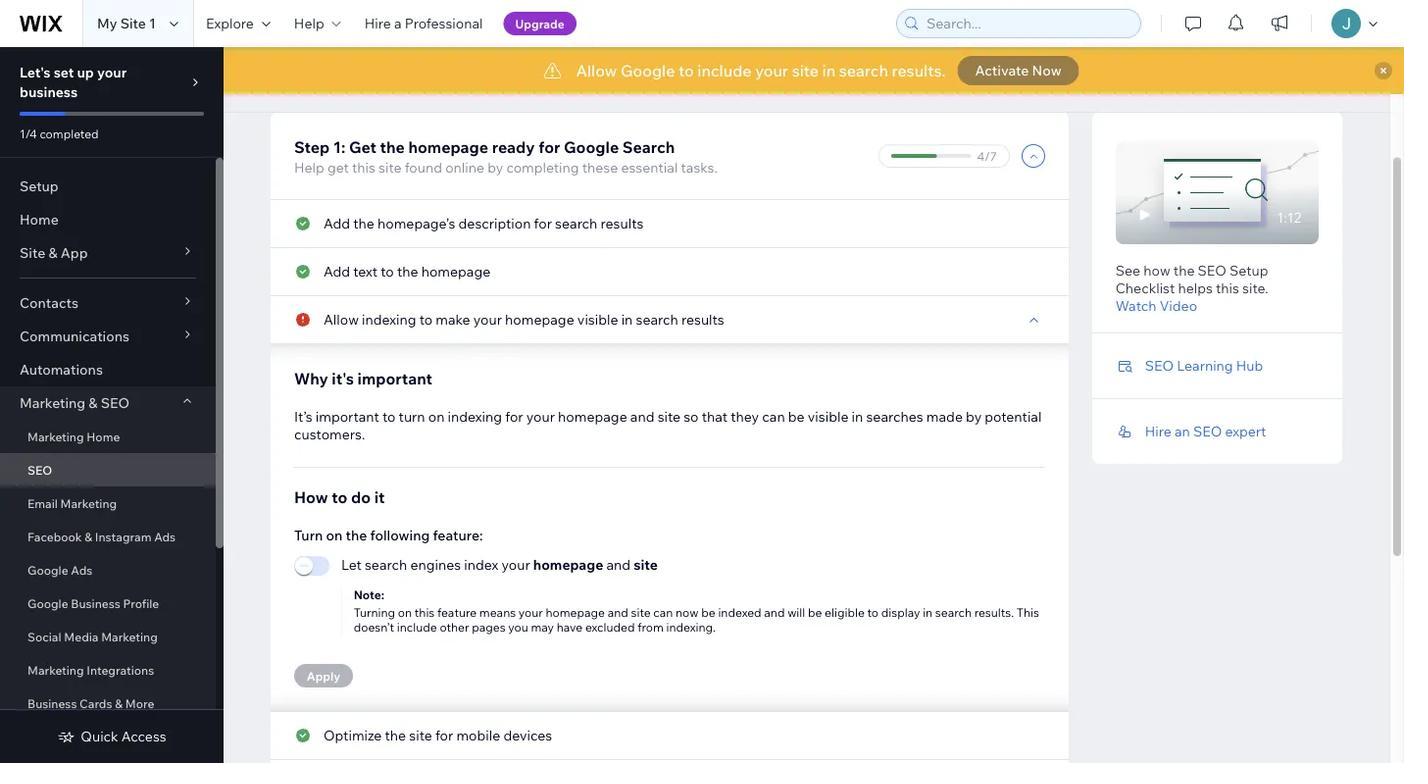 Task type: describe. For each thing, give the bounding box(es) containing it.
how
[[294, 488, 328, 507]]

1
[[149, 15, 156, 32]]

watch video link
[[1116, 297, 1198, 315]]

1:12 button
[[1116, 141, 1319, 244]]

let's
[[20, 64, 51, 81]]

mobile
[[457, 727, 500, 744]]

for inside step 1: get the homepage ready for google search help get this site found online by completing these essential tasks.
[[539, 137, 561, 157]]

site inside allow google to include your site in search results. alert
[[792, 61, 819, 80]]

allow google to include your site in search results.
[[576, 61, 946, 80]]

homepage inside the it's important to turn on indexing for your homepage and site so that they can be visible in searches made by potential customers.
[[558, 408, 627, 425]]

1/4 completed
[[20, 126, 99, 141]]

doesn't
[[354, 620, 394, 635]]

this
[[1017, 605, 1040, 620]]

seo left learning on the right top
[[1145, 357, 1174, 374]]

marketing for &
[[20, 394, 86, 411]]

communications
[[20, 328, 130, 345]]

it
[[374, 488, 385, 507]]

email marketing link
[[0, 487, 216, 520]]

site inside note: turning on this feature means your homepage and site can now be indexed and will be eligible to display in search results. this doesn't include other pages you may have excluded from indexing.
[[631, 605, 651, 620]]

& for site
[[48, 244, 57, 261]]

1:
[[333, 137, 346, 157]]

1 vertical spatial business
[[27, 696, 77, 711]]

allow for allow google to include your site in search results.
[[576, 61, 617, 80]]

your inside note: turning on this feature means your homepage and site can now be indexed and will be eligible to display in search results. this doesn't include other pages you may have excluded from indexing.
[[519, 605, 543, 620]]

google inside step 1: get the homepage ready for google search help get this site found online by completing these essential tasks.
[[564, 137, 619, 157]]

results inside add the homepage's description for search results dropdown button
[[601, 215, 644, 232]]

hire an seo expert
[[1145, 423, 1267, 440]]

in inside note: turning on this feature means your homepage and site can now be indexed and will be eligible to display in search results. this doesn't include other pages you may have excluded from indexing.
[[923, 605, 933, 620]]

allow for allow indexing to make your homepage visible in search results
[[324, 311, 359, 328]]

profile
[[123, 596, 159, 611]]

marketing up integrations
[[101, 629, 158, 644]]

marketing & seo
[[20, 394, 130, 411]]

make
[[436, 311, 470, 328]]

results. inside alert
[[892, 61, 946, 80]]

get found on google
[[341, 71, 479, 88]]

activate
[[976, 62, 1029, 79]]

0 vertical spatial important
[[358, 369, 433, 388]]

why it's important
[[294, 369, 433, 388]]

the inside see how the seo setup checklist helps this site. watch video
[[1174, 262, 1195, 279]]

cards
[[80, 696, 112, 711]]

seo learning hub link
[[1145, 357, 1264, 374]]

watch
[[1116, 297, 1157, 314]]

marketing home link
[[0, 420, 216, 453]]

automations
[[20, 361, 103, 378]]

on inside note: turning on this feature means your homepage and site can now be indexed and will be eligible to display in search results. this doesn't include other pages you may have excluded from indexing.
[[398, 605, 412, 620]]

can inside the it's important to turn on indexing for your homepage and site so that they can be visible in searches made by potential customers.
[[762, 408, 785, 425]]

so
[[684, 408, 699, 425]]

allow google to include your site in search results. alert
[[216, 47, 1405, 94]]

explore
[[206, 15, 254, 32]]

your inside let's set up your business
[[97, 64, 127, 81]]

google down facebook
[[27, 563, 68, 577]]

see how the seo setup checklist helps this site. watch video
[[1116, 262, 1269, 314]]

note: turning on this feature means your homepage and site can now be indexed and will be eligible to display in search results. this doesn't include other pages you may have excluded from indexing.
[[354, 588, 1040, 635]]

completed
[[40, 126, 99, 141]]

1 vertical spatial home
[[87, 429, 120, 444]]

communications button
[[0, 320, 216, 353]]

marketing for integrations
[[27, 663, 84, 677]]

and left will at the bottom right
[[764, 605, 785, 620]]

add for add the homepage's description for search results
[[324, 215, 350, 232]]

help button
[[282, 0, 353, 47]]

integrations
[[87, 663, 154, 677]]

hire a professional
[[365, 15, 483, 32]]

feature:
[[433, 527, 483, 544]]

hire an seo expert link
[[1145, 423, 1267, 440]]

more
[[125, 696, 154, 711]]

this inside step 1: get the homepage ready for google search help get this site found online by completing these essential tasks.
[[352, 159, 376, 176]]

get found on google button
[[331, 65, 489, 94]]

display
[[882, 605, 921, 620]]

contacts
[[20, 294, 78, 311]]

in inside alert
[[823, 61, 836, 80]]

social media marketing
[[27, 629, 158, 644]]

0 vertical spatial site
[[120, 15, 146, 32]]

marketing for home
[[27, 429, 84, 444]]

the right optimize
[[385, 727, 406, 744]]

engines
[[410, 556, 461, 573]]

to for text
[[381, 263, 394, 280]]

this inside note: turning on this feature means your homepage and site can now be indexed and will be eligible to display in search results. this doesn't include other pages you may have excluded from indexing.
[[415, 605, 435, 620]]

they
[[731, 408, 759, 425]]

by inside step 1: get the homepage ready for google search help get this site found online by completing these essential tasks.
[[488, 159, 503, 176]]

get inside step 1: get the homepage ready for google search help get this site found online by completing these essential tasks.
[[349, 137, 377, 157]]

to for indexing
[[420, 311, 433, 328]]

add for add text to the homepage
[[324, 263, 350, 280]]

and up excluded
[[607, 556, 631, 573]]

will
[[788, 605, 806, 620]]

turn on the following feature:
[[294, 527, 483, 544]]

& for marketing
[[89, 394, 98, 411]]

seo right an
[[1194, 423, 1222, 440]]

for left mobile at the left bottom
[[435, 727, 453, 744]]

indexed
[[718, 605, 762, 620]]

help inside button
[[294, 15, 324, 32]]

found
[[368, 71, 409, 88]]

add text to the homepage button
[[324, 263, 491, 281]]

add the homepage's description for search results button
[[324, 215, 644, 232]]

seo link
[[0, 453, 216, 487]]

optimize the site for mobile devices button
[[324, 727, 552, 745]]

hire for hire a professional
[[365, 15, 391, 32]]

step 1: get the homepage ready for google search help get this site found online by completing these essential tasks.
[[294, 137, 718, 176]]

an
[[1175, 423, 1191, 440]]

it's
[[294, 408, 313, 425]]

contacts button
[[0, 286, 216, 320]]

and left from
[[608, 605, 629, 620]]

hire for hire an seo expert
[[1145, 423, 1172, 440]]

feature
[[437, 605, 477, 620]]

& for facebook
[[85, 529, 92, 544]]

eligible
[[825, 605, 865, 620]]

Search... field
[[921, 10, 1135, 37]]

this inside see how the seo setup checklist helps this site. watch video
[[1216, 280, 1240, 297]]

essential
[[621, 159, 678, 176]]

let's set up your business
[[20, 64, 127, 101]]

to inside note: turning on this feature means your homepage and site can now be indexed and will be eligible to display in search results. this doesn't include other pages you may have excluded from indexing.
[[868, 605, 879, 620]]

now
[[676, 605, 699, 620]]

add text to the homepage
[[324, 263, 491, 280]]

video
[[1160, 297, 1198, 314]]

to left do
[[332, 488, 348, 507]]

homepage inside "dropdown button"
[[505, 311, 575, 328]]

from
[[638, 620, 664, 635]]

seo inside see how the seo setup checklist helps this site. watch video
[[1198, 262, 1227, 279]]

quick access button
[[57, 728, 166, 745]]

visible inside the it's important to turn on indexing for your homepage and site so that they can be visible in searches made by potential customers.
[[808, 408, 849, 425]]

activate now
[[976, 62, 1062, 79]]

your inside the it's important to turn on indexing for your homepage and site so that they can be visible in searches made by potential customers.
[[527, 408, 555, 425]]

professional
[[405, 15, 483, 32]]

and inside the it's important to turn on indexing for your homepage and site so that they can be visible in searches made by potential customers.
[[631, 408, 655, 425]]

quick
[[81, 728, 118, 745]]

to for google
[[679, 61, 694, 80]]

do
[[351, 488, 371, 507]]

my site 1
[[97, 15, 156, 32]]

google business profile link
[[0, 587, 216, 620]]

hire a professional link
[[353, 0, 495, 47]]

search inside alert
[[839, 61, 889, 80]]

my
[[97, 15, 117, 32]]

step 1: get the homepage ready for google search heading
[[294, 135, 718, 159]]

marketing integrations link
[[0, 653, 216, 687]]

following
[[370, 527, 430, 544]]

expert
[[1226, 423, 1267, 440]]

seo learning hub
[[1145, 357, 1264, 374]]

facebook & instagram ads link
[[0, 520, 216, 553]]

step
[[294, 137, 330, 157]]



Task type: locate. For each thing, give the bounding box(es) containing it.
other
[[440, 620, 469, 635]]

the up found
[[380, 137, 405, 157]]

1 vertical spatial results
[[682, 311, 725, 328]]

0 vertical spatial can
[[762, 408, 785, 425]]

results. left the activate
[[892, 61, 946, 80]]

results inside allow indexing to make your homepage visible in search results "dropdown button"
[[682, 311, 725, 328]]

include inside note: turning on this feature means your homepage and site can now be indexed and will be eligible to display in search results. this doesn't include other pages you may have excluded from indexing.
[[397, 620, 437, 635]]

can
[[762, 408, 785, 425], [654, 605, 673, 620]]

how to do it
[[294, 488, 385, 507]]

visible
[[578, 311, 618, 328], [808, 408, 849, 425]]

hub
[[1237, 357, 1264, 374]]

setup
[[20, 178, 59, 195], [1230, 262, 1269, 279]]

search inside dropdown button
[[555, 215, 598, 232]]

search inside note: turning on this feature means your homepage and site can now be indexed and will be eligible to display in search results. this doesn't include other pages you may have excluded from indexing.
[[936, 605, 972, 620]]

checklist
[[1116, 280, 1175, 297]]

0 vertical spatial setup
[[20, 178, 59, 195]]

0 horizontal spatial can
[[654, 605, 673, 620]]

1:12
[[1278, 209, 1302, 226]]

business cards & more
[[27, 696, 154, 711]]

to inside the it's important to turn on indexing for your homepage and site so that they can be visible in searches made by potential customers.
[[383, 408, 396, 425]]

to left turn
[[383, 408, 396, 425]]

site inside popup button
[[20, 244, 45, 261]]

seo
[[271, 71, 300, 88], [1198, 262, 1227, 279], [1145, 357, 1174, 374], [101, 394, 130, 411], [1194, 423, 1222, 440], [27, 462, 52, 477]]

upgrade
[[516, 16, 565, 31]]

1 horizontal spatial hire
[[1145, 423, 1172, 440]]

important inside the it's important to turn on indexing for your homepage and site so that they can be visible in searches made by potential customers.
[[316, 408, 379, 425]]

0 horizontal spatial include
[[397, 620, 437, 635]]

google down professional
[[431, 71, 479, 88]]

marketing inside popup button
[[20, 394, 86, 411]]

search inside "dropdown button"
[[636, 311, 679, 328]]

1 vertical spatial get
[[349, 137, 377, 157]]

site inside the it's important to turn on indexing for your homepage and site so that they can be visible in searches made by potential customers.
[[658, 408, 681, 425]]

0 horizontal spatial visible
[[578, 311, 618, 328]]

instagram
[[95, 529, 152, 544]]

see
[[1116, 262, 1141, 279]]

allow down text at top
[[324, 311, 359, 328]]

0 vertical spatial results
[[601, 215, 644, 232]]

on right turn
[[428, 408, 445, 425]]

homepage inside note: turning on this feature means your homepage and site can now be indexed and will be eligible to display in search results. this doesn't include other pages you may have excluded from indexing.
[[546, 605, 605, 620]]

& down 'automations' link
[[89, 394, 98, 411]]

&
[[48, 244, 57, 261], [89, 394, 98, 411], [85, 529, 92, 544], [115, 696, 123, 711]]

& left more
[[115, 696, 123, 711]]

index
[[464, 556, 499, 573]]

this left "site."
[[1216, 280, 1240, 297]]

on inside the it's important to turn on indexing for your homepage and site so that they can be visible in searches made by potential customers.
[[428, 408, 445, 425]]

to inside dropdown button
[[381, 263, 394, 280]]

your inside allow indexing to make your homepage visible in search results "dropdown button"
[[474, 311, 502, 328]]

turning
[[354, 605, 395, 620]]

2 horizontal spatial be
[[808, 605, 822, 620]]

the inside step 1: get the homepage ready for google search help get this site found online by completing these essential tasks.
[[380, 137, 405, 157]]

the right text at top
[[397, 263, 418, 280]]

0 vertical spatial indexing
[[362, 311, 416, 328]]

marketing down marketing & seo
[[27, 429, 84, 444]]

turn
[[399, 408, 425, 425]]

1 vertical spatial this
[[1216, 280, 1240, 297]]

2 horizontal spatial this
[[1216, 280, 1240, 297]]

indexing down add text to the homepage dropdown button
[[362, 311, 416, 328]]

2 add from the top
[[324, 263, 350, 280]]

site inside dropdown button
[[409, 727, 432, 744]]

this
[[352, 159, 376, 176], [1216, 280, 1240, 297], [415, 605, 435, 620]]

get
[[328, 159, 349, 176]]

facebook & instagram ads
[[27, 529, 176, 544]]

0 horizontal spatial home
[[20, 211, 59, 228]]

0 vertical spatial allow
[[576, 61, 617, 80]]

hire
[[365, 15, 391, 32], [1145, 423, 1172, 440]]

site & app
[[20, 244, 88, 261]]

add down get
[[324, 215, 350, 232]]

0 vertical spatial results.
[[892, 61, 946, 80]]

1 horizontal spatial visible
[[808, 408, 849, 425]]

1 add from the top
[[324, 215, 350, 232]]

customers.
[[294, 426, 365, 443]]

help up seo button
[[294, 15, 324, 32]]

important up turn
[[358, 369, 433, 388]]

1 vertical spatial add
[[324, 263, 350, 280]]

automations link
[[0, 353, 216, 386]]

1 vertical spatial visible
[[808, 408, 849, 425]]

google up the social
[[27, 596, 68, 611]]

to left display
[[868, 605, 879, 620]]

now
[[1032, 62, 1062, 79]]

allow down 'upgrade' button
[[576, 61, 617, 80]]

in inside the it's important to turn on indexing for your homepage and site so that they can be visible in searches made by potential customers.
[[852, 408, 864, 425]]

seo up the email
[[27, 462, 52, 477]]

0 vertical spatial visible
[[578, 311, 618, 328]]

for up the completing
[[539, 137, 561, 157]]

google inside alert
[[621, 61, 675, 80]]

home up the seo link
[[87, 429, 120, 444]]

for down allow indexing to make your homepage visible in search results "dropdown button"
[[505, 408, 523, 425]]

devices
[[504, 727, 552, 744]]

seo inside popup button
[[101, 394, 130, 411]]

email marketing
[[27, 496, 117, 511]]

visible inside "dropdown button"
[[578, 311, 618, 328]]

0 horizontal spatial by
[[488, 159, 503, 176]]

the up let on the left bottom of page
[[346, 527, 367, 544]]

turn
[[294, 527, 323, 544]]

1 horizontal spatial results.
[[975, 605, 1014, 620]]

& left 'app'
[[48, 244, 57, 261]]

marketing & seo button
[[0, 386, 216, 420]]

google up these
[[564, 137, 619, 157]]

marketing down the social
[[27, 663, 84, 677]]

0 vertical spatial this
[[352, 159, 376, 176]]

ads up google business profile
[[71, 563, 92, 577]]

0 horizontal spatial setup
[[20, 178, 59, 195]]

be right now
[[702, 605, 716, 620]]

business up social media marketing
[[71, 596, 120, 611]]

indexing inside the it's important to turn on indexing for your homepage and site so that they can be visible in searches made by potential customers.
[[448, 408, 502, 425]]

site inside step 1: get the homepage ready for google search help get this site found online by completing these essential tasks.
[[379, 159, 402, 176]]

marketing home
[[27, 429, 120, 444]]

business
[[71, 596, 120, 611], [27, 696, 77, 711]]

1 vertical spatial help
[[294, 159, 325, 176]]

your inside allow google to include your site in search results. alert
[[755, 61, 789, 80]]

& right facebook
[[85, 529, 92, 544]]

site & app button
[[0, 236, 216, 270]]

0 vertical spatial include
[[698, 61, 752, 80]]

ads right instagram
[[154, 529, 176, 544]]

quick access
[[81, 728, 166, 745]]

help inside step 1: get the homepage ready for google search help get this site found online by completing these essential tasks.
[[294, 159, 325, 176]]

1 vertical spatial site
[[20, 244, 45, 261]]

seo inside button
[[271, 71, 300, 88]]

google inside button
[[431, 71, 479, 88]]

0 vertical spatial by
[[488, 159, 503, 176]]

a
[[394, 15, 402, 32]]

1 vertical spatial results.
[[975, 605, 1014, 620]]

to for important
[[383, 408, 396, 425]]

results up so
[[682, 311, 725, 328]]

1 vertical spatial hire
[[1145, 423, 1172, 440]]

in
[[823, 61, 836, 80], [622, 311, 633, 328], [852, 408, 864, 425], [923, 605, 933, 620]]

seo down 'automations' link
[[101, 394, 130, 411]]

results down these
[[601, 215, 644, 232]]

be right "they"
[[788, 408, 805, 425]]

0 vertical spatial hire
[[365, 15, 391, 32]]

0 horizontal spatial results.
[[892, 61, 946, 80]]

marketing up facebook & instagram ads at the bottom of the page
[[60, 496, 117, 511]]

0 vertical spatial business
[[71, 596, 120, 611]]

the up text at top
[[353, 215, 375, 232]]

it's important to turn on indexing for your homepage and site so that they can be visible in searches made by potential customers.
[[294, 408, 1042, 443]]

email
[[27, 496, 58, 511]]

0 vertical spatial ads
[[154, 529, 176, 544]]

results. inside note: turning on this feature means your homepage and site can now be indexed and will be eligible to display in search results. this doesn't include other pages you may have excluded from indexing.
[[975, 605, 1014, 620]]

optimize
[[324, 727, 382, 744]]

can inside note: turning on this feature means your homepage and site can now be indexed and will be eligible to display in search results. this doesn't include other pages you may have excluded from indexing.
[[654, 605, 673, 620]]

1/4
[[20, 126, 37, 141]]

this right get
[[352, 159, 376, 176]]

ready
[[492, 137, 535, 157]]

social
[[27, 629, 61, 644]]

by right made
[[966, 408, 982, 425]]

by inside the it's important to turn on indexing for your homepage and site so that they can be visible in searches made by potential customers.
[[966, 408, 982, 425]]

may
[[531, 620, 554, 635]]

home link
[[0, 203, 216, 236]]

hire left a
[[365, 15, 391, 32]]

2 vertical spatial this
[[415, 605, 435, 620]]

0 horizontal spatial this
[[352, 159, 376, 176]]

on right found at the top left of the page
[[412, 71, 428, 88]]

0 vertical spatial add
[[324, 215, 350, 232]]

marketing down automations
[[20, 394, 86, 411]]

made
[[927, 408, 963, 425]]

upgrade button
[[504, 12, 577, 35]]

0 horizontal spatial results
[[601, 215, 644, 232]]

seo button
[[261, 65, 309, 94]]

setup down 1/4 at the top left of the page
[[20, 178, 59, 195]]

1 horizontal spatial can
[[762, 408, 785, 425]]

include inside alert
[[698, 61, 752, 80]]

google
[[621, 61, 675, 80], [431, 71, 479, 88], [564, 137, 619, 157], [27, 563, 68, 577], [27, 596, 68, 611]]

indexing inside "dropdown button"
[[362, 311, 416, 328]]

1 horizontal spatial be
[[788, 408, 805, 425]]

1 horizontal spatial by
[[966, 408, 982, 425]]

why
[[294, 369, 328, 388]]

sidebar element
[[0, 47, 224, 763]]

can right "they"
[[762, 408, 785, 425]]

helps
[[1178, 280, 1213, 297]]

1 vertical spatial setup
[[1230, 262, 1269, 279]]

0 horizontal spatial be
[[702, 605, 716, 620]]

your
[[755, 61, 789, 80], [97, 64, 127, 81], [474, 311, 502, 328], [527, 408, 555, 425], [502, 556, 530, 573], [519, 605, 543, 620]]

google up search
[[621, 61, 675, 80]]

1 vertical spatial allow
[[324, 311, 359, 328]]

hire left an
[[1145, 423, 1172, 440]]

on inside button
[[412, 71, 428, 88]]

0 vertical spatial help
[[294, 15, 324, 32]]

home up site & app in the left top of the page
[[20, 211, 59, 228]]

0 horizontal spatial allow
[[324, 311, 359, 328]]

search
[[839, 61, 889, 80], [555, 215, 598, 232], [636, 311, 679, 328], [365, 556, 407, 573], [936, 605, 972, 620]]

0 horizontal spatial hire
[[365, 15, 391, 32]]

1 horizontal spatial setup
[[1230, 262, 1269, 279]]

text
[[353, 263, 378, 280]]

description
[[459, 215, 531, 232]]

1 horizontal spatial indexing
[[448, 408, 502, 425]]

0 vertical spatial home
[[20, 211, 59, 228]]

get inside button
[[341, 71, 364, 88]]

indexing right turn
[[448, 408, 502, 425]]

1 vertical spatial can
[[654, 605, 673, 620]]

seo up helps
[[1198, 262, 1227, 279]]

on right "turning"
[[398, 605, 412, 620]]

1 vertical spatial indexing
[[448, 408, 502, 425]]

for
[[539, 137, 561, 157], [534, 215, 552, 232], [505, 408, 523, 425], [435, 727, 453, 744]]

to inside "dropdown button"
[[420, 311, 433, 328]]

homepage inside dropdown button
[[421, 263, 491, 280]]

0 horizontal spatial indexing
[[362, 311, 416, 328]]

1 horizontal spatial ads
[[154, 529, 176, 544]]

add left text at top
[[324, 263, 350, 280]]

0 horizontal spatial ads
[[71, 563, 92, 577]]

for right description
[[534, 215, 552, 232]]

get right 1:
[[349, 137, 377, 157]]

results
[[601, 215, 644, 232], [682, 311, 725, 328]]

0 horizontal spatial site
[[20, 244, 45, 261]]

these
[[582, 159, 618, 176]]

let search engines index your homepage and site
[[341, 556, 658, 573]]

homepage inside step 1: get the homepage ready for google search help get this site found online by completing these essential tasks.
[[408, 137, 489, 157]]

business left cards
[[27, 696, 77, 711]]

help
[[294, 15, 324, 32], [294, 159, 325, 176]]

important up customers.
[[316, 408, 379, 425]]

the up helps
[[1174, 262, 1195, 279]]

1 horizontal spatial this
[[415, 605, 435, 620]]

seo down 'help' button in the left of the page
[[271, 71, 300, 88]]

to up tasks.
[[679, 61, 694, 80]]

can left now
[[654, 605, 673, 620]]

results. left this
[[975, 605, 1014, 620]]

found
[[405, 159, 442, 176]]

this left feature
[[415, 605, 435, 620]]

help down step
[[294, 159, 325, 176]]

1 vertical spatial ads
[[71, 563, 92, 577]]

hire inside "link"
[[365, 15, 391, 32]]

1 vertical spatial include
[[397, 620, 437, 635]]

1 horizontal spatial site
[[120, 15, 146, 32]]

setup link
[[0, 170, 216, 203]]

0 vertical spatial get
[[341, 71, 364, 88]]

get left found at the top left of the page
[[341, 71, 364, 88]]

in inside "dropdown button"
[[622, 311, 633, 328]]

1 vertical spatial by
[[966, 408, 982, 425]]

by down the ready
[[488, 159, 503, 176]]

and left so
[[631, 408, 655, 425]]

pages
[[472, 620, 506, 635]]

site left 1
[[120, 15, 146, 32]]

1 vertical spatial important
[[316, 408, 379, 425]]

get
[[341, 71, 364, 88], [349, 137, 377, 157]]

on right "turn" at the bottom of the page
[[326, 527, 343, 544]]

setup inside sidebar element
[[20, 178, 59, 195]]

how
[[1144, 262, 1171, 279]]

site left 'app'
[[20, 244, 45, 261]]

allow inside alert
[[576, 61, 617, 80]]

for inside the it's important to turn on indexing for your homepage and site so that they can be visible in searches made by potential customers.
[[505, 408, 523, 425]]

be inside the it's important to turn on indexing for your homepage and site so that they can be visible in searches made by potential customers.
[[788, 408, 805, 425]]

to right text at top
[[381, 263, 394, 280]]

ads
[[154, 529, 176, 544], [71, 563, 92, 577]]

be right will at the bottom right
[[808, 605, 822, 620]]

setup inside see how the seo setup checklist helps this site. watch video
[[1230, 262, 1269, 279]]

1 horizontal spatial results
[[682, 311, 725, 328]]

set
[[54, 64, 74, 81]]

learning
[[1177, 357, 1234, 374]]

be
[[788, 408, 805, 425], [702, 605, 716, 620], [808, 605, 822, 620]]

to left make
[[420, 311, 433, 328]]

1 horizontal spatial allow
[[576, 61, 617, 80]]

allow inside "dropdown button"
[[324, 311, 359, 328]]

1 horizontal spatial include
[[698, 61, 752, 80]]

allow indexing to make your homepage visible in search results
[[324, 311, 725, 328]]

setup up "site."
[[1230, 262, 1269, 279]]

1 horizontal spatial home
[[87, 429, 120, 444]]

you
[[508, 620, 528, 635]]

to inside alert
[[679, 61, 694, 80]]



Task type: vqa. For each thing, say whether or not it's contained in the screenshot.
& in the dropdown button
yes



